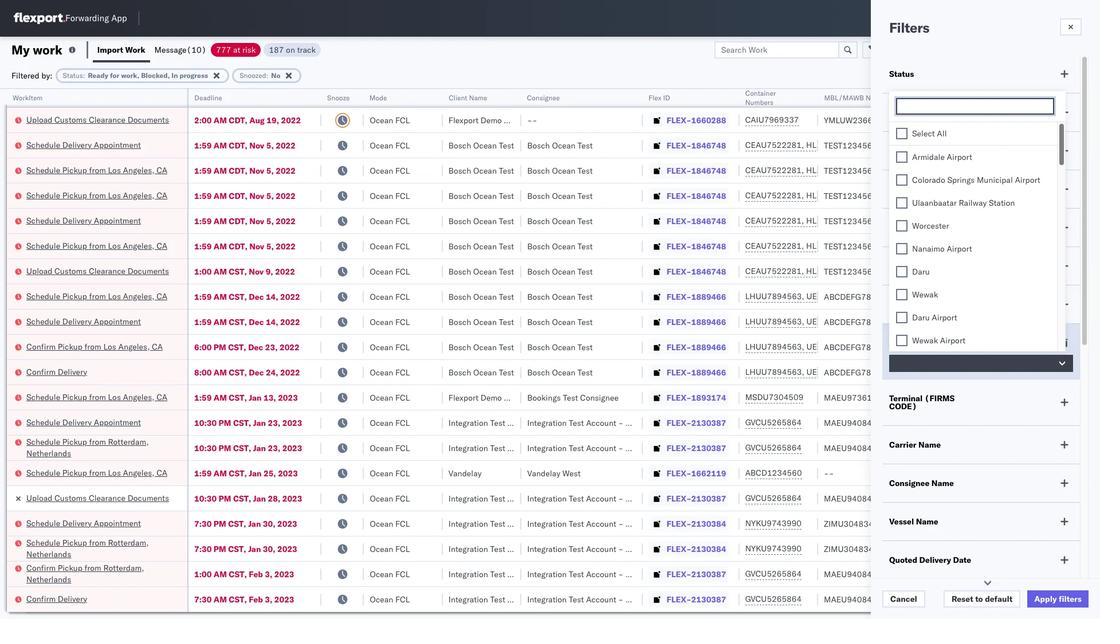 Task type: vqa. For each thing, say whether or not it's contained in the screenshot.
5th CDT, from the bottom
yes



Task type: locate. For each thing, give the bounding box(es) containing it.
2 wewak from the top
[[913, 335, 938, 346]]

1 vertical spatial schedule pickup from rotterdam, netherlands link
[[26, 537, 173, 560]]

jawla for schedule delivery appointment
[[1004, 140, 1023, 150]]

2 10:30 from the top
[[194, 443, 217, 453]]

upload for first upload customs clearance documents button from the bottom
[[26, 266, 52, 276]]

0 vertical spatial flexport
[[449, 115, 479, 125]]

flex-2130384 button
[[649, 516, 729, 532], [649, 516, 729, 532], [649, 541, 729, 557], [649, 541, 729, 557]]

2 vertical spatial 10:30
[[194, 493, 217, 504]]

10:30 up 1:59 am cst, jan 25, 2023
[[194, 443, 217, 453]]

confirm pickup from los angeles, ca
[[26, 341, 163, 352]]

None text field
[[901, 102, 1054, 112]]

numbers down container
[[746, 98, 774, 107]]

dec down 1:00 am cst, nov 9, 2022
[[249, 291, 264, 302]]

from inside the confirm pickup from los angeles, ca link
[[85, 341, 101, 352]]

1 vertical spatial feb
[[249, 594, 263, 604]]

customs for first upload customs clearance documents button from the bottom
[[54, 266, 87, 276]]

: left ready
[[83, 71, 85, 79]]

lhuu7894563, uetu5238478
[[746, 291, 863, 302], [746, 316, 863, 327], [746, 342, 863, 352], [746, 367, 863, 377]]

confirm delivery down the confirm pickup from los angeles, ca button
[[26, 367, 87, 377]]

1 1889466 from the top
[[692, 291, 726, 302]]

0 horizontal spatial client
[[449, 93, 467, 102]]

schedule delivery appointment for 10:30 pm cst, jan 23, 2023
[[26, 417, 141, 427]]

pm down 10:30 pm cst, jan 28, 2023
[[214, 518, 226, 529]]

jan up 25,
[[253, 443, 266, 453]]

1 confirm delivery from the top
[[26, 367, 87, 377]]

1 abcdefg78456546 from the top
[[824, 291, 901, 302]]

gaurav for schedule delivery appointment
[[976, 140, 1001, 150]]

confirm for 7:30
[[26, 594, 56, 604]]

4 schedule pickup from los angeles, ca button from the top
[[26, 290, 167, 303]]

23, up 24,
[[265, 342, 278, 352]]

jan left 28,
[[253, 493, 266, 504]]

2 vertical spatial jawla
[[1004, 165, 1023, 176]]

10:30 pm cst, jan 23, 2023 down 1:59 am cst, jan 13, 2023
[[194, 418, 302, 428]]

3 1889466 from the top
[[692, 342, 726, 352]]

1:59 am cst, dec 14, 2022 down 1:00 am cst, nov 9, 2022
[[194, 291, 300, 302]]

netherlands for 1:00
[[26, 574, 71, 584]]

1 horizontal spatial client name
[[890, 222, 937, 233]]

pm down 1:59 am cst, jan 25, 2023
[[219, 493, 231, 504]]

schedule pickup from los angeles, ca link for fourth schedule pickup from los angeles, ca button from the bottom of the page
[[26, 240, 167, 251]]

2023 up 7:30 am cst, feb 3, 2023
[[274, 569, 294, 579]]

name inside button
[[469, 93, 487, 102]]

confirm delivery link
[[26, 366, 87, 377], [26, 593, 87, 604]]

0 vertical spatial nyku9743990
[[746, 518, 802, 528]]

port right "final"
[[911, 338, 927, 348]]

filtered by:
[[11, 70, 53, 81]]

gaurav up municipal
[[976, 140, 1001, 150]]

flex-2130387 for confirm delivery
[[667, 594, 726, 604]]

confirm delivery link for 7:30 am cst, feb 3, 2023
[[26, 593, 87, 604]]

10:30 pm cst, jan 23, 2023 for schedule pickup from rotterdam, netherlands
[[194, 443, 302, 453]]

netherlands for 7:30
[[26, 549, 71, 559]]

dec up 6:00 pm cst, dec 23, 2022 on the bottom left
[[249, 317, 264, 327]]

demo down client name button
[[481, 115, 502, 125]]

2023
[[278, 392, 298, 403], [282, 418, 302, 428], [282, 443, 302, 453], [278, 468, 298, 478], [282, 493, 302, 504], [277, 518, 297, 529], [277, 544, 297, 554], [274, 569, 294, 579], [274, 594, 294, 604]]

gaurav right springs
[[976, 165, 1001, 176]]

0 vertical spatial confirm delivery link
[[26, 366, 87, 377]]

2 abcdefg78456546 from the top
[[824, 317, 901, 327]]

7 ocean fcl from the top
[[370, 266, 410, 277]]

upload customs clearance documents button
[[26, 114, 169, 126], [26, 265, 169, 278]]

0 vertical spatial flexport demo consignee
[[449, 115, 543, 125]]

0 vertical spatial 30,
[[263, 518, 275, 529]]

1 confirm delivery link from the top
[[26, 366, 87, 377]]

confirm delivery button down the confirm pickup from los angeles, ca button
[[26, 366, 87, 379]]

wewak
[[913, 289, 938, 300], [913, 335, 938, 346]]

-- right abcd1234560
[[824, 468, 834, 478]]

7:30 down 10:30 pm cst, jan 28, 2023
[[194, 518, 212, 529]]

1 vertical spatial omkar
[[976, 342, 1000, 352]]

1 vertical spatial 2130384
[[692, 544, 726, 554]]

hlxu8034992 down colorado
[[867, 190, 923, 201]]

omkar right "wewak airport"
[[976, 342, 1000, 352]]

1 vertical spatial flexport demo consignee
[[449, 392, 543, 403]]

schedule pickup from los angeles, ca for fourth schedule pickup from los angeles, ca button from the bottom of the page
[[26, 240, 167, 251]]

1 lagerfeld from the top
[[643, 418, 677, 428]]

0 vertical spatial --
[[527, 115, 537, 125]]

numbers inside 'mbl/mawb numbers' button
[[866, 93, 894, 102]]

0 vertical spatial documents
[[128, 114, 169, 125]]

1 maeu9408431 from the top
[[824, 418, 882, 428]]

daru for daru
[[913, 267, 930, 277]]

from for fourth schedule pickup from los angeles, ca button from the top
[[89, 291, 106, 301]]

1 vertical spatial --
[[824, 468, 834, 478]]

23,
[[265, 342, 278, 352], [268, 418, 280, 428], [268, 443, 280, 453]]

-- down consignee "button"
[[527, 115, 537, 125]]

2 : from the left
[[266, 71, 268, 79]]

3 ceau7522281, from the top
[[746, 190, 804, 201]]

gaurav jawla up municipal
[[976, 140, 1023, 150]]

by:
[[41, 70, 53, 81]]

gaurav jawla
[[976, 115, 1023, 125], [976, 140, 1023, 150], [976, 165, 1023, 176]]

angeles,
[[123, 165, 155, 175], [123, 190, 155, 200], [123, 240, 155, 251], [123, 291, 155, 301], [118, 341, 150, 352], [123, 392, 155, 402], [123, 467, 155, 478]]

rotterdam, inside confirm pickup from rotterdam, netherlands
[[103, 563, 144, 573]]

3 5, from the top
[[266, 191, 274, 201]]

jan for 10:30's schedule pickup from rotterdam, netherlands link
[[253, 443, 266, 453]]

message
[[155, 44, 187, 55]]

14, up 6:00 pm cst, dec 23, 2022 on the bottom left
[[266, 317, 278, 327]]

2023 down 1:59 am cst, jan 13, 2023
[[282, 418, 302, 428]]

1 vertical spatial upload customs clearance documents button
[[26, 265, 169, 278]]

resize handle column header
[[174, 89, 187, 619], [308, 89, 322, 619], [350, 89, 364, 619], [429, 89, 443, 619], [508, 89, 522, 619], [629, 89, 643, 619], [726, 89, 740, 619], [805, 89, 819, 619], [956, 89, 970, 619], [1035, 89, 1049, 619], [1071, 89, 1085, 619]]

test123456
[[824, 140, 873, 150], [824, 165, 873, 176], [824, 191, 873, 201], [824, 216, 873, 226], [824, 241, 873, 251], [824, 266, 873, 277]]

jan for schedule pickup from rotterdam, netherlands link corresponding to 7:30
[[248, 544, 261, 554]]

confirm inside confirm pickup from rotterdam, netherlands
[[26, 563, 56, 573]]

airport
[[947, 152, 973, 162], [1015, 175, 1041, 185], [947, 244, 973, 254], [932, 312, 958, 323], [941, 335, 966, 346]]

5 ceau7522281, from the top
[[746, 241, 804, 251]]

confirm delivery button down confirm pickup from rotterdam, netherlands
[[26, 593, 87, 606]]

2 7:30 from the top
[[194, 544, 212, 554]]

numbers inside container numbers
[[746, 98, 774, 107]]

1 10:30 pm cst, jan 23, 2023 from the top
[[194, 418, 302, 428]]

wewak down daru airport
[[913, 335, 938, 346]]

netherlands inside confirm pickup from rotterdam, netherlands
[[26, 574, 71, 584]]

13 am from the top
[[214, 569, 227, 579]]

10:30 pm cst, jan 23, 2023 up 1:59 am cst, jan 25, 2023
[[194, 443, 302, 453]]

0 horizontal spatial client name
[[449, 93, 487, 102]]

7:30 down 1:00 am cst, feb 3, 2023
[[194, 594, 212, 604]]

appointment for 1:59 am cst, dec 14, 2022
[[94, 316, 141, 326]]

1 vertical spatial savant
[[1002, 342, 1027, 352]]

schedule pickup from los angeles, ca for fourth schedule pickup from los angeles, ca button from the top
[[26, 291, 167, 301]]

ca for 1st schedule pickup from los angeles, ca button from the top of the page
[[157, 165, 167, 175]]

0 vertical spatial zimu3048342
[[824, 518, 879, 529]]

schedule pickup from los angeles, ca for 1st schedule pickup from los angeles, ca button from the bottom of the page
[[26, 467, 167, 478]]

0 vertical spatial mode
[[370, 93, 388, 102]]

1 horizontal spatial client
[[890, 222, 913, 233]]

1:59 am cdt, nov 5, 2022 for 'schedule delivery appointment' button related to 1:59 am cdt, nov 5, 2022
[[194, 216, 296, 226]]

1 schedule pickup from rotterdam, netherlands button from the top
[[26, 436, 173, 460]]

2 nyku9743990 from the top
[[746, 543, 802, 554]]

1 10:30 from the top
[[194, 418, 217, 428]]

2 jawla from the top
[[1004, 140, 1023, 150]]

2 gvcu5265864 from the top
[[746, 443, 802, 453]]

customs
[[54, 114, 87, 125], [54, 266, 87, 276], [54, 493, 87, 503]]

0 vertical spatial savant
[[1002, 191, 1027, 201]]

ca
[[157, 165, 167, 175], [157, 190, 167, 200], [157, 240, 167, 251], [157, 291, 167, 301], [152, 341, 163, 352], [157, 392, 167, 402], [157, 467, 167, 478]]

omkar down municipal
[[976, 191, 1000, 201]]

0 vertical spatial risk
[[243, 44, 256, 55]]

1 vertical spatial 7:30
[[194, 544, 212, 554]]

19 flex- from the top
[[667, 569, 692, 579]]

1 vertical spatial mode
[[890, 184, 911, 194]]

client inside button
[[449, 93, 467, 102]]

port down nanaimo airport
[[931, 261, 947, 271]]

wewak for wewak airport
[[913, 335, 938, 346]]

origin
[[1055, 418, 1077, 428]]

2 flexport from the top
[[449, 392, 479, 403]]

nyku9743990
[[746, 518, 802, 528], [746, 543, 802, 554]]

2023 down 28,
[[277, 518, 297, 529]]

1 vertical spatial flexport
[[449, 392, 479, 403]]

integration
[[527, 418, 567, 428], [527, 443, 567, 453], [527, 493, 567, 504], [527, 518, 567, 529], [527, 544, 567, 554], [527, 569, 567, 579], [527, 594, 567, 604]]

confirm delivery button for 7:30 am cst, feb 3, 2023
[[26, 593, 87, 606]]

from for fourth schedule pickup from los angeles, ca button from the bottom of the page
[[89, 240, 106, 251]]

ceau7522281,
[[746, 140, 804, 150], [746, 165, 804, 175], [746, 190, 804, 201], [746, 216, 804, 226], [746, 241, 804, 251], [746, 266, 804, 276]]

0 horizontal spatial vandelay
[[449, 468, 482, 478]]

my work
[[11, 42, 62, 58]]

3, for 7:30 am cst, feb 3, 2023
[[265, 594, 272, 604]]

0 vertical spatial clearance
[[89, 114, 126, 125]]

7:30 pm cst, jan 30, 2023 up 1:00 am cst, feb 3, 2023
[[194, 544, 297, 554]]

flex-1846748 button
[[649, 137, 729, 153], [649, 137, 729, 153], [649, 163, 729, 179], [649, 163, 729, 179], [649, 188, 729, 204], [649, 188, 729, 204], [649, 213, 729, 229], [649, 213, 729, 229], [649, 238, 729, 254], [649, 238, 729, 254], [649, 263, 729, 279], [649, 263, 729, 279]]

schedule pickup from rotterdam, netherlands link for 7:30
[[26, 537, 173, 560]]

1 vertical spatial client name
[[890, 222, 937, 233]]

2 daru from the top
[[913, 312, 930, 323]]

1 vertical spatial omkar savant
[[976, 342, 1027, 352]]

1 flex-2130387 from the top
[[667, 418, 726, 428]]

1 gaurav from the top
[[976, 115, 1001, 125]]

1 integration test account - karl lagerfeld from the top
[[527, 418, 677, 428]]

zimu3048342
[[824, 518, 879, 529], [824, 544, 879, 554]]

18 fcl from the top
[[396, 544, 410, 554]]

flexport. image
[[14, 13, 65, 24]]

dec up 8:00 am cst, dec 24, 2022
[[248, 342, 263, 352]]

flex-1660288 button
[[649, 112, 729, 128], [649, 112, 729, 128]]

flexport
[[449, 115, 479, 125], [449, 392, 479, 403]]

status left ready
[[63, 71, 83, 79]]

1 7:30 pm cst, jan 30, 2023 from the top
[[194, 518, 297, 529]]

1:00
[[194, 266, 212, 277], [194, 569, 212, 579]]

gaurav down operator
[[976, 115, 1001, 125]]

jan left 13,
[[249, 392, 262, 403]]

2 schedule delivery appointment link from the top
[[26, 215, 141, 226]]

1 vertical spatial wewak
[[913, 335, 938, 346]]

demo
[[481, 115, 502, 125], [481, 392, 502, 403]]

: left no
[[266, 71, 268, 79]]

upload customs clearance documents
[[26, 114, 169, 125], [26, 266, 169, 276], [26, 493, 169, 503]]

2 vertical spatial gaurav
[[976, 165, 1001, 176]]

numbers for mbl/mawb numbers
[[866, 93, 894, 102]]

confirm delivery down confirm pickup from rotterdam, netherlands
[[26, 594, 87, 604]]

risk right at on the right top of the page
[[900, 107, 915, 118]]

3 jawla from the top
[[1004, 165, 1023, 176]]

resize handle column header for flex id button
[[726, 89, 740, 619]]

13 schedule from the top
[[26, 537, 60, 548]]

springs
[[948, 175, 975, 185]]

0 vertical spatial flex-2130384
[[667, 518, 726, 529]]

msdu7304509
[[746, 392, 804, 402]]

1 vertical spatial risk
[[900, 107, 915, 118]]

1 vertical spatial daru
[[913, 312, 930, 323]]

demo left bookings
[[481, 392, 502, 403]]

snoozed up 'deadline' button
[[240, 71, 266, 79]]

jan down 13,
[[253, 418, 266, 428]]

schedule pickup from los angeles, ca link
[[26, 164, 167, 176], [26, 189, 167, 201], [26, 240, 167, 251], [26, 290, 167, 302], [26, 391, 167, 403], [26, 467, 167, 478]]

30, down 28,
[[263, 518, 275, 529]]

ca for 1st schedule pickup from los angeles, ca button from the bottom of the page
[[157, 467, 167, 478]]

1 hlxu6269489, from the top
[[806, 140, 865, 150]]

None checkbox
[[896, 243, 908, 255], [896, 266, 908, 277], [896, 289, 908, 300], [896, 335, 908, 346], [896, 243, 908, 255], [896, 266, 908, 277], [896, 289, 908, 300], [896, 335, 908, 346]]

aug
[[250, 115, 265, 125]]

account for 10:30's schedule pickup from rotterdam, netherlands link
[[586, 443, 617, 453]]

dec for schedule delivery appointment
[[249, 317, 264, 327]]

5 lagerfeld from the top
[[643, 544, 677, 554]]

jan for 10:30 pm cst, jan 23, 2023's the schedule delivery appointment link
[[253, 418, 266, 428]]

batch action button
[[1018, 41, 1093, 58]]

1:59 am cst, dec 14, 2022
[[194, 291, 300, 302], [194, 317, 300, 327]]

flex-2130387
[[667, 418, 726, 428], [667, 443, 726, 453], [667, 493, 726, 504], [667, 569, 726, 579], [667, 594, 726, 604]]

1 gvcu5265864 from the top
[[746, 417, 802, 428]]

airport up springs
[[947, 152, 973, 162]]

2 schedule pickup from rotterdam, netherlands link from the top
[[26, 537, 173, 560]]

gvcu5265864 for schedule delivery appointment
[[746, 417, 802, 428]]

cst, up 8:00 am cst, dec 24, 2022
[[228, 342, 246, 352]]

3 1:59 am cdt, nov 5, 2022 from the top
[[194, 191, 296, 201]]

hlxu8034992 down ulaanbaatar
[[867, 216, 923, 226]]

confirm for 8:00
[[26, 367, 56, 377]]

1 vertical spatial demo
[[481, 392, 502, 403]]

1 vertical spatial 10:30 pm cst, jan 23, 2023
[[194, 443, 302, 453]]

1 vertical spatial gaurav jawla
[[976, 140, 1023, 150]]

2 vertical spatial clearance
[[89, 493, 126, 503]]

jan left 25,
[[249, 468, 262, 478]]

3,
[[265, 569, 272, 579], [265, 594, 272, 604]]

account
[[586, 418, 617, 428], [586, 443, 617, 453], [586, 493, 617, 504], [586, 518, 617, 529], [586, 544, 617, 554], [586, 569, 617, 579], [586, 594, 617, 604]]

4 flex-1846748 from the top
[[667, 216, 726, 226]]

4 appointment from the top
[[94, 417, 141, 427]]

schedule delivery appointment
[[26, 140, 141, 150], [26, 215, 141, 226], [26, 316, 141, 326], [26, 417, 141, 427], [26, 518, 141, 528]]

8:00 am cst, dec 24, 2022
[[194, 367, 300, 377]]

1 vertical spatial upload customs clearance documents link
[[26, 265, 169, 277]]

gvcu5265864 for confirm pickup from rotterdam, netherlands
[[746, 569, 802, 579]]

my
[[11, 42, 30, 58]]

flex-
[[667, 115, 692, 125], [667, 140, 692, 150], [667, 165, 692, 176], [667, 191, 692, 201], [667, 216, 692, 226], [667, 241, 692, 251], [667, 266, 692, 277], [667, 291, 692, 302], [667, 317, 692, 327], [667, 342, 692, 352], [667, 367, 692, 377], [667, 392, 692, 403], [667, 418, 692, 428], [667, 443, 692, 453], [667, 468, 692, 478], [667, 493, 692, 504], [667, 518, 692, 529], [667, 544, 692, 554], [667, 569, 692, 579], [667, 594, 692, 604]]

0 vertical spatial schedule pickup from rotterdam, netherlands link
[[26, 436, 173, 459]]

--
[[527, 115, 537, 125], [824, 468, 834, 478]]

Search Work text field
[[715, 41, 840, 58]]

airport right municipal
[[1015, 175, 1041, 185]]

hlxu8034992 up departure
[[867, 241, 923, 251]]

1 3, from the top
[[265, 569, 272, 579]]

from inside confirm pickup from rotterdam, netherlands
[[85, 563, 101, 573]]

feb up 7:30 am cst, feb 3, 2023
[[249, 569, 263, 579]]

0 vertical spatial omkar savant
[[976, 191, 1027, 201]]

2 vertical spatial customs
[[54, 493, 87, 503]]

0 horizontal spatial :
[[83, 71, 85, 79]]

23, down 13,
[[268, 418, 280, 428]]

1 horizontal spatial status
[[890, 69, 914, 79]]

omkar savant for ceau7522281, hlxu6269489, hlxu8034992
[[976, 191, 1027, 201]]

pickup
[[62, 165, 87, 175], [62, 190, 87, 200], [62, 240, 87, 251], [62, 291, 87, 301], [58, 341, 82, 352], [62, 392, 87, 402], [62, 436, 87, 447], [62, 467, 87, 478], [62, 537, 87, 548], [58, 563, 82, 573]]

8 resize handle column header from the left
[[805, 89, 819, 619]]

4 lhuu7894563, uetu5238478 from the top
[[746, 367, 863, 377]]

2 vertical spatial documents
[[128, 493, 169, 503]]

1 horizontal spatial --
[[824, 468, 834, 478]]

23, for schedule delivery appointment
[[268, 418, 280, 428]]

7:30 up 1:00 am cst, feb 3, 2023
[[194, 544, 212, 554]]

2 omkar savant from the top
[[976, 342, 1027, 352]]

confirm pickup from rotterdam, netherlands
[[26, 563, 144, 584]]

0 vertical spatial upload customs clearance documents button
[[26, 114, 169, 126]]

date
[[954, 555, 972, 565]]

delivery for 1:59 am cst, dec 14, 2022's the schedule delivery appointment link
[[62, 316, 92, 326]]

1:59
[[194, 140, 212, 150], [194, 165, 212, 176], [194, 191, 212, 201], [194, 216, 212, 226], [194, 241, 212, 251], [194, 291, 212, 302], [194, 317, 212, 327], [194, 392, 212, 403], [194, 468, 212, 478]]

1:59 am cst, jan 13, 2023
[[194, 392, 298, 403]]

5 flex- from the top
[[667, 216, 692, 226]]

dec for schedule pickup from los angeles, ca
[[249, 291, 264, 302]]

1 vertical spatial gaurav
[[976, 140, 1001, 150]]

1 omkar savant from the top
[[976, 191, 1027, 201]]

1889466
[[692, 291, 726, 302], [692, 317, 726, 327], [692, 342, 726, 352], [692, 367, 726, 377]]

7 lagerfeld from the top
[[643, 594, 677, 604]]

abcdefg78456546 for schedule delivery appointment
[[824, 317, 901, 327]]

25,
[[264, 468, 276, 478]]

schedule delivery appointment for 1:59 am cdt, nov 5, 2022
[[26, 215, 141, 226]]

0 vertical spatial 23,
[[265, 342, 278, 352]]

1 horizontal spatial mode
[[890, 184, 911, 194]]

netherlands
[[26, 448, 71, 458], [26, 549, 71, 559], [26, 574, 71, 584]]

2 vertical spatial 23,
[[268, 443, 280, 453]]

caiu7969337
[[746, 115, 799, 125]]

10:30 down 1:59 am cst, jan 13, 2023
[[194, 418, 217, 428]]

gvcu5265864 for schedule pickup from rotterdam, netherlands
[[746, 443, 802, 453]]

port for departure port
[[931, 261, 947, 271]]

3 2130387 from the top
[[692, 493, 726, 504]]

1 vertical spatial 1:59 am cst, dec 14, 2022
[[194, 317, 300, 327]]

0 vertical spatial client
[[449, 93, 467, 102]]

gaurav jawla up station
[[976, 165, 1023, 176]]

confirm pickup from rotterdam, netherlands button
[[26, 562, 173, 586]]

3 abcdefg78456546 from the top
[[824, 342, 901, 352]]

daru down arrival port
[[913, 312, 930, 323]]

confirm
[[26, 341, 56, 352], [26, 367, 56, 377], [26, 563, 56, 573], [26, 594, 56, 604]]

airport down daru airport
[[941, 335, 966, 346]]

23, up 25,
[[268, 443, 280, 453]]

2 savant from the top
[[1002, 342, 1027, 352]]

7 resize handle column header from the left
[[726, 89, 740, 619]]

gaurav for upload customs clearance documents
[[976, 115, 1001, 125]]

1889466 for confirm delivery
[[692, 367, 726, 377]]

2 customs from the top
[[54, 266, 87, 276]]

schedule delivery appointment for 1:59 am cst, dec 14, 2022
[[26, 316, 141, 326]]

flex-1889466 for confirm delivery
[[667, 367, 726, 377]]

schedule pickup from rotterdam, netherlands for 7:30 pm cst, jan 30, 2023
[[26, 537, 149, 559]]

final
[[890, 338, 909, 348]]

12 am from the top
[[214, 468, 227, 478]]

1 feb from the top
[[249, 569, 263, 579]]

flex-2130387 for schedule delivery appointment
[[667, 418, 726, 428]]

0 vertical spatial netherlands
[[26, 448, 71, 458]]

3, up 7:30 am cst, feb 3, 2023
[[265, 569, 272, 579]]

2 confirm delivery button from the top
[[26, 593, 87, 606]]

14 fcl from the top
[[396, 443, 410, 453]]

port for arrival port
[[918, 299, 934, 310]]

0 horizontal spatial numbers
[[746, 98, 774, 107]]

2022
[[281, 115, 301, 125], [276, 140, 296, 150], [276, 165, 296, 176], [276, 191, 296, 201], [276, 216, 296, 226], [276, 241, 296, 251], [275, 266, 295, 277], [280, 291, 300, 302], [280, 317, 300, 327], [280, 342, 300, 352], [280, 367, 300, 377]]

filters
[[890, 19, 930, 36]]

2 vertical spatial rotterdam,
[[103, 563, 144, 573]]

appointment for 1:59 am cdt, nov 5, 2022
[[94, 215, 141, 226]]

1 vertical spatial 10:30
[[194, 443, 217, 453]]

1 vertical spatial snoozed
[[890, 146, 922, 156]]

0 horizontal spatial --
[[527, 115, 537, 125]]

3 lhuu7894563, from the top
[[746, 342, 805, 352]]

1 schedule delivery appointment from the top
[[26, 140, 141, 150]]

2 3, from the top
[[265, 594, 272, 604]]

angeles, inside button
[[118, 341, 150, 352]]

19,
[[267, 115, 279, 125]]

1 fcl from the top
[[396, 115, 410, 125]]

savant for ceau7522281, hlxu6269489, hlxu8034992
[[1002, 191, 1027, 201]]

0 vertical spatial upload
[[26, 114, 52, 125]]

los inside button
[[103, 341, 116, 352]]

mode right snooze
[[370, 93, 388, 102]]

10 fcl from the top
[[396, 342, 410, 352]]

(10)
[[187, 44, 207, 55]]

2 30, from the top
[[263, 544, 275, 554]]

port up daru airport
[[918, 299, 934, 310]]

4 hlxu6269489, from the top
[[806, 216, 865, 226]]

hlxu8034992 down armidale
[[867, 165, 923, 175]]

0 vertical spatial customs
[[54, 114, 87, 125]]

wewak up daru airport
[[913, 289, 938, 300]]

for
[[110, 71, 119, 79]]

14, down the 9,
[[266, 291, 278, 302]]

confirm delivery for 7:30 am cst, feb 3, 2023
[[26, 594, 87, 604]]

1 vertical spatial 3,
[[265, 594, 272, 604]]

gaurav
[[976, 115, 1001, 125], [976, 140, 1001, 150], [976, 165, 1001, 176]]

1 vertical spatial confirm delivery
[[26, 594, 87, 604]]

1 vertical spatial confirm delivery link
[[26, 593, 87, 604]]

list box
[[890, 122, 1057, 619]]

quoted delivery date
[[890, 555, 972, 565]]

0 vertical spatial port
[[931, 261, 947, 271]]

port
[[931, 261, 947, 271], [918, 299, 934, 310], [911, 338, 927, 348]]

2 1:00 from the top
[[194, 569, 212, 579]]

daru down nanaimo
[[913, 267, 930, 277]]

snoozed down "select"
[[890, 146, 922, 156]]

hlxu8034992 up 'arrival'
[[867, 266, 923, 276]]

0 vertical spatial 7:30 pm cst, jan 30, 2023
[[194, 518, 297, 529]]

1 vertical spatial rotterdam,
[[108, 537, 149, 548]]

2023 right 28,
[[282, 493, 302, 504]]

4 flex-1889466 from the top
[[667, 367, 726, 377]]

gaurav jawla down operator
[[976, 115, 1023, 125]]

cst, up 1:59 am cst, jan 25, 2023
[[233, 443, 251, 453]]

blocked,
[[141, 71, 170, 79]]

0 vertical spatial rotterdam,
[[108, 436, 149, 447]]

5 cdt, from the top
[[229, 216, 248, 226]]

2 vertical spatial upload customs clearance documents link
[[26, 492, 169, 504]]

0 vertical spatial 1:59 am cst, dec 14, 2022
[[194, 291, 300, 302]]

1 vertical spatial confirm delivery button
[[26, 593, 87, 606]]

wewak for wewak
[[913, 289, 938, 300]]

2 appointment from the top
[[94, 215, 141, 226]]

lhuu7894563,
[[746, 291, 805, 302], [746, 316, 805, 327], [746, 342, 805, 352], [746, 367, 805, 377]]

6 integration from the top
[[527, 569, 567, 579]]

feb down 1:00 am cst, feb 3, 2023
[[249, 594, 263, 604]]

1 vertical spatial schedule pickup from rotterdam, netherlands button
[[26, 537, 173, 561]]

1 vertical spatial upload customs clearance documents
[[26, 266, 169, 276]]

1 vertical spatial 30,
[[263, 544, 275, 554]]

10:30 down 1:59 am cst, jan 25, 2023
[[194, 493, 217, 504]]

2 netherlands from the top
[[26, 549, 71, 559]]

filters
[[1059, 594, 1082, 604]]

1 vertical spatial zimu3048342
[[824, 544, 879, 554]]

at
[[890, 107, 898, 118]]

hlxu8034992 down "select"
[[867, 140, 923, 150]]

0 horizontal spatial risk
[[243, 44, 256, 55]]

3 maeu9408431 from the top
[[824, 493, 882, 504]]

0 vertical spatial schedule pickup from rotterdam, netherlands
[[26, 436, 149, 458]]

0 horizontal spatial mode
[[370, 93, 388, 102]]

2 vertical spatial upload
[[26, 493, 52, 503]]

4 schedule pickup from los angeles, ca from the top
[[26, 291, 167, 301]]

0 vertical spatial 3,
[[265, 569, 272, 579]]

mode left colorado
[[890, 184, 911, 194]]

2 2130384 from the top
[[692, 544, 726, 554]]

confirm delivery link down confirm pickup from rotterdam, netherlands
[[26, 593, 87, 604]]

nov
[[250, 140, 264, 150], [250, 165, 264, 176], [250, 191, 264, 201], [250, 216, 264, 226], [250, 241, 264, 251], [249, 266, 264, 277]]

6 flex- from the top
[[667, 241, 692, 251]]

1889466 for schedule pickup from los angeles, ca
[[692, 291, 726, 302]]

3 gaurav from the top
[[976, 165, 1001, 176]]

2 hlxu6269489, from the top
[[806, 165, 865, 175]]

container numbers button
[[740, 87, 807, 107]]

confirm delivery link down the confirm pickup from los angeles, ca button
[[26, 366, 87, 377]]

account for 7:30 am cst, feb 3, 2023 confirm delivery link
[[586, 594, 617, 604]]

flex-1889466 for schedule delivery appointment
[[667, 317, 726, 327]]

3 integration from the top
[[527, 493, 567, 504]]

0 vertical spatial gaurav
[[976, 115, 1001, 125]]

station
[[989, 198, 1015, 208]]

0 vertical spatial 10:30 pm cst, jan 23, 2023
[[194, 418, 302, 428]]

1 clearance from the top
[[89, 114, 126, 125]]

0 vertical spatial upload customs clearance documents
[[26, 114, 169, 125]]

2 vertical spatial port
[[911, 338, 927, 348]]

0 vertical spatial confirm delivery
[[26, 367, 87, 377]]

fcl
[[396, 115, 410, 125], [396, 140, 410, 150], [396, 165, 410, 176], [396, 191, 410, 201], [396, 216, 410, 226], [396, 241, 410, 251], [396, 266, 410, 277], [396, 291, 410, 302], [396, 317, 410, 327], [396, 342, 410, 352], [396, 367, 410, 377], [396, 392, 410, 403], [396, 418, 410, 428], [396, 443, 410, 453], [396, 468, 410, 478], [396, 493, 410, 504], [396, 518, 410, 529], [396, 544, 410, 554], [396, 569, 410, 579], [396, 594, 410, 604]]

0 vertical spatial demo
[[481, 115, 502, 125]]

consignee
[[527, 93, 560, 102], [504, 115, 543, 125], [504, 392, 543, 403], [580, 392, 619, 403], [890, 478, 930, 488]]

9 ocean fcl from the top
[[370, 317, 410, 327]]

1 horizontal spatial :
[[266, 71, 268, 79]]

6 flex-1846748 from the top
[[667, 266, 726, 277]]

consignee inside "button"
[[527, 93, 560, 102]]

1 vertical spatial flex-2130384
[[667, 544, 726, 554]]

snoozed : no
[[240, 71, 281, 79]]

2023 up 1:59 am cst, jan 25, 2023
[[282, 443, 302, 453]]

30, up 1:00 am cst, feb 3, 2023
[[263, 544, 275, 554]]

upload
[[26, 114, 52, 125], [26, 266, 52, 276], [26, 493, 52, 503]]

3 fcl from the top
[[396, 165, 410, 176]]

daru
[[913, 267, 930, 277], [913, 312, 930, 323]]

1 vertical spatial 7:30 pm cst, jan 30, 2023
[[194, 544, 297, 554]]

select
[[913, 128, 935, 139]]

0 vertical spatial 14,
[[266, 291, 278, 302]]

0 vertical spatial client name
[[449, 93, 487, 102]]

2 vertical spatial upload customs clearance documents
[[26, 493, 169, 503]]

2 account from the top
[[586, 443, 617, 453]]

0 vertical spatial gaurav jawla
[[976, 115, 1023, 125]]

confirm delivery link for 8:00 am cst, dec 24, 2022
[[26, 366, 87, 377]]

on
[[286, 44, 295, 55]]

3, down 1:00 am cst, feb 3, 2023
[[265, 594, 272, 604]]

schedule pickup from rotterdam, netherlands button for 7:30 pm cst, jan 30, 2023
[[26, 537, 173, 561]]

lhuu7894563, for schedule delivery appointment
[[746, 316, 805, 327]]

None checkbox
[[896, 128, 908, 139], [896, 151, 908, 163], [896, 174, 908, 186], [896, 197, 908, 209], [896, 220, 908, 232], [896, 312, 908, 323], [896, 128, 908, 139], [896, 151, 908, 163], [896, 174, 908, 186], [896, 197, 908, 209], [896, 220, 908, 232], [896, 312, 908, 323]]

rotterdam, for 10:30 pm cst, jan 23, 2023
[[108, 436, 149, 447]]

3 documents from the top
[[128, 493, 169, 503]]

1:59 am cdt, nov 5, 2022 for 5th schedule pickup from los angeles, ca button from the bottom of the page
[[194, 191, 296, 201]]

from for fifth schedule pickup from los angeles, ca button from the top
[[89, 392, 106, 402]]

1:59 am cst, dec 14, 2022 for schedule pickup from los angeles, ca
[[194, 291, 300, 302]]

consignee name
[[890, 478, 954, 488]]

jan up 1:00 am cst, feb 3, 2023
[[248, 544, 261, 554]]

cancel button
[[883, 590, 926, 608]]

schedule pickup from rotterdam, netherlands link
[[26, 436, 173, 459], [26, 537, 173, 560]]

4 schedule delivery appointment link from the top
[[26, 416, 141, 428]]

17 fcl from the top
[[396, 518, 410, 529]]

2 vertical spatial gaurav jawla
[[976, 165, 1023, 176]]

4 schedule delivery appointment button from the top
[[26, 416, 141, 429]]

: for snoozed
[[266, 71, 268, 79]]

0 vertical spatial feb
[[249, 569, 263, 579]]

1 vertical spatial 14,
[[266, 317, 278, 327]]



Task type: describe. For each thing, give the bounding box(es) containing it.
resize handle column header for 'mbl/mawb numbers' button
[[956, 89, 970, 619]]

consignee button
[[522, 91, 631, 103]]

flexport demo consignee for bookings test consignee
[[449, 392, 543, 403]]

confirm for 1:00
[[26, 563, 56, 573]]

4 account from the top
[[586, 518, 617, 529]]

1 ceau7522281, from the top
[[746, 140, 804, 150]]

schedule pickup from rotterdam, netherlands link for 10:30
[[26, 436, 173, 459]]

6 hlxu8034992 from the top
[[867, 266, 923, 276]]

status for status
[[890, 69, 914, 79]]

delivery for first the schedule delivery appointment link from the bottom of the page
[[62, 518, 92, 528]]

1893174
[[692, 392, 726, 403]]

dec for confirm delivery
[[249, 367, 264, 377]]

schedule pickup from los angeles, ca for fifth schedule pickup from los angeles, ca button from the top
[[26, 392, 167, 402]]

2 1846748 from the top
[[692, 165, 726, 176]]

all
[[937, 128, 947, 139]]

15 fcl from the top
[[396, 468, 410, 478]]

work
[[125, 44, 145, 55]]

maeu9736123
[[824, 392, 882, 403]]

forwarding
[[65, 13, 109, 24]]

5 1846748 from the top
[[692, 241, 726, 251]]

3 flex- from the top
[[667, 165, 692, 176]]

777
[[216, 44, 231, 55]]

1 5, from the top
[[266, 140, 274, 150]]

5 hlxu6269489, from the top
[[806, 241, 865, 251]]

final port
[[890, 338, 927, 348]]

colorado
[[913, 175, 946, 185]]

work,
[[121, 71, 139, 79]]

apply filters
[[1035, 594, 1082, 604]]

ulaanbaatar railway station
[[913, 198, 1015, 208]]

omkar for lhuu7894563, uetu5238478
[[976, 342, 1000, 352]]

resize handle column header for consignee "button"
[[629, 89, 643, 619]]

9 schedule from the top
[[26, 417, 60, 427]]

2 1:59 from the top
[[194, 165, 212, 176]]

20 ocean fcl from the top
[[370, 594, 410, 604]]

carrier
[[890, 440, 917, 450]]

1 appointment from the top
[[94, 140, 141, 150]]

6 hlxu6269489, from the top
[[806, 266, 865, 276]]

3 schedule from the top
[[26, 190, 60, 200]]

2 upload customs clearance documents button from the top
[[26, 265, 169, 278]]

8 am from the top
[[214, 291, 227, 302]]

mode inside button
[[370, 93, 388, 102]]

14, for schedule delivery appointment
[[266, 317, 278, 327]]

(firms
[[925, 393, 955, 404]]

track
[[297, 44, 316, 55]]

west
[[563, 468, 581, 478]]

cst, up 10:30 pm cst, jan 28, 2023
[[229, 468, 247, 478]]

schedule delivery appointment link for 1:59 am cst, dec 14, 2022
[[26, 316, 141, 327]]

numbers for container numbers
[[746, 98, 774, 107]]

quoted
[[890, 555, 918, 565]]

3 upload customs clearance documents link from the top
[[26, 492, 169, 504]]

in
[[172, 71, 178, 79]]

4 am from the top
[[214, 191, 227, 201]]

vandelay for vandelay west
[[527, 468, 561, 478]]

2 flex- from the top
[[667, 140, 692, 150]]

2 cdt, from the top
[[229, 140, 248, 150]]

choi
[[1011, 418, 1028, 428]]

confirm pickup from rotterdam, netherlands link
[[26, 562, 173, 585]]

resize handle column header for workitem button
[[174, 89, 187, 619]]

import work
[[97, 44, 145, 55]]

uetu5238478 for confirm delivery
[[807, 367, 863, 377]]

1 zimu3048342 from the top
[[824, 518, 879, 529]]

1 vertical spatial client
[[890, 222, 913, 233]]

schedule pickup from rotterdam, netherlands button for 10:30 pm cst, jan 23, 2023
[[26, 436, 173, 460]]

2130387 for confirm delivery
[[692, 594, 726, 604]]

777 at risk
[[216, 44, 256, 55]]

ca for 5th schedule pickup from los angeles, ca button from the bottom of the page
[[157, 190, 167, 200]]

1 cdt, from the top
[[229, 115, 248, 125]]

Search Shipments (/) text field
[[881, 10, 992, 27]]

3 10:30 from the top
[[194, 493, 217, 504]]

2 7:30 pm cst, jan 30, 2023 from the top
[[194, 544, 297, 554]]

12 fcl from the top
[[396, 392, 410, 403]]

7 integration test account - karl lagerfeld from the top
[[527, 594, 677, 604]]

abcdefg78456546 for schedule pickup from los angeles, ca
[[824, 291, 901, 302]]

2023 down 1:00 am cst, feb 3, 2023
[[274, 594, 294, 604]]

14 flex- from the top
[[667, 443, 692, 453]]

clearance for 1st upload customs clearance documents button
[[89, 114, 126, 125]]

demo for bookings
[[481, 392, 502, 403]]

import work button
[[93, 37, 150, 62]]

4 1846748 from the top
[[692, 216, 726, 226]]

vandelay for vandelay
[[449, 468, 482, 478]]

: for status
[[83, 71, 85, 79]]

client name inside button
[[449, 93, 487, 102]]

14 am from the top
[[214, 594, 227, 604]]

2 test123456 from the top
[[824, 165, 873, 176]]

cst, down 8:00 am cst, dec 24, 2022
[[229, 392, 247, 403]]

5 test123456 from the top
[[824, 241, 873, 251]]

7 fcl from the top
[[396, 266, 410, 277]]

cst, down 1:59 am cst, jan 13, 2023
[[233, 418, 251, 428]]

workitem
[[13, 93, 43, 102]]

1:00 am cst, nov 9, 2022
[[194, 266, 295, 277]]

6 am from the top
[[214, 241, 227, 251]]

24,
[[266, 367, 278, 377]]

abcd1234560
[[746, 468, 802, 478]]

flex-2130387 for schedule pickup from rotterdam, netherlands
[[667, 443, 726, 453]]

jan for the schedule pickup from los angeles, ca link related to 1st schedule pickup from los angeles, ca button from the bottom of the page
[[249, 468, 262, 478]]

list box containing select all
[[890, 122, 1057, 619]]

departure
[[890, 261, 929, 271]]

4 schedule from the top
[[26, 215, 60, 226]]

account for confirm pickup from rotterdam, netherlands link
[[586, 569, 617, 579]]

pm up 1:59 am cst, jan 25, 2023
[[219, 443, 231, 453]]

feb for 1:00 am cst, feb 3, 2023
[[249, 569, 263, 579]]

upload customs clearance documents for 1st upload customs clearance documents button
[[26, 114, 169, 125]]

13 ocean fcl from the top
[[370, 418, 410, 428]]

5 karl from the top
[[626, 544, 640, 554]]

ready
[[88, 71, 108, 79]]

3 account from the top
[[586, 493, 617, 504]]

armidale
[[913, 152, 945, 162]]

18 flex- from the top
[[667, 544, 692, 554]]

airport for armidale airport
[[947, 152, 973, 162]]

5 schedule delivery appointment link from the top
[[26, 517, 141, 529]]

1 ceau7522281, hlxu6269489, hlxu8034992 from the top
[[746, 140, 923, 150]]

4 karl from the top
[[626, 518, 640, 529]]

flex id button
[[643, 91, 728, 103]]

from for confirm pickup from rotterdam, netherlands button
[[85, 563, 101, 573]]

municipal
[[977, 175, 1013, 185]]

4 ceau7522281, from the top
[[746, 216, 804, 226]]

from for 1st schedule pickup from los angeles, ca button from the top of the page
[[89, 165, 106, 175]]

batch
[[1036, 44, 1058, 55]]

cst, down 1:00 am cst, feb 3, 2023
[[229, 594, 247, 604]]

airport for wewak airport
[[941, 335, 966, 346]]

ulaanbaatar
[[913, 198, 957, 208]]

4 ceau7522281, hlxu6269489, hlxu8034992 from the top
[[746, 216, 923, 226]]

upload customs clearance documents link for first upload customs clearance documents button from the bottom
[[26, 265, 169, 277]]

4 lagerfeld from the top
[[643, 518, 677, 529]]

confirm pickup from los angeles, ca button
[[26, 341, 163, 353]]

operator
[[976, 93, 1003, 102]]

20 flex- from the top
[[667, 594, 692, 604]]

1 horizontal spatial risk
[[900, 107, 915, 118]]

omkar savant for lhuu7894563, uetu5238478
[[976, 342, 1027, 352]]

2 hlxu8034992 from the top
[[867, 165, 923, 175]]

3 hlxu8034992 from the top
[[867, 190, 923, 201]]

1 nyku9743990 from the top
[[746, 518, 802, 528]]

jan down 10:30 pm cst, jan 28, 2023
[[248, 518, 261, 529]]

message (10)
[[155, 44, 207, 55]]

5, for the schedule pickup from los angeles, ca link related to 1st schedule pickup from los angeles, ca button from the top of the page
[[266, 165, 274, 176]]

lhuu7894563, uetu5238478 for confirm delivery
[[746, 367, 863, 377]]

cst, up 1:59 am cst, jan 13, 2023
[[229, 367, 247, 377]]

2 flex-1846748 from the top
[[667, 165, 726, 176]]

flex-1893174
[[667, 392, 726, 403]]

clearance for first upload customs clearance documents button from the bottom
[[89, 266, 126, 276]]

from for schedule pickup from rotterdam, netherlands button associated with 10:30 pm cst, jan 23, 2023
[[89, 436, 106, 447]]

confirm pickup from los angeles, ca link
[[26, 341, 163, 352]]

1660288
[[692, 115, 726, 125]]

rotterdam, for 1:00 am cst, feb 3, 2023
[[103, 563, 144, 573]]

5 integration test account - karl lagerfeld from the top
[[527, 544, 677, 554]]

flex-1662119
[[667, 468, 726, 478]]

resize handle column header for 'deadline' button
[[308, 89, 322, 619]]

cst, down 1:59 am cst, jan 25, 2023
[[233, 493, 251, 504]]

wewak airport
[[913, 335, 966, 346]]

mbl/mawb numbers button
[[819, 91, 958, 103]]

flex-2130387 for confirm pickup from rotterdam, netherlands
[[667, 569, 726, 579]]

agent
[[1079, 418, 1100, 428]]

railway
[[959, 198, 987, 208]]

2 integration test account - karl lagerfeld from the top
[[527, 443, 677, 453]]

status for status : ready for work, blocked, in progress
[[63, 71, 83, 79]]

11 am from the top
[[214, 392, 227, 403]]

3, for 1:00 am cst, feb 3, 2023
[[265, 569, 272, 579]]

from for 5th schedule pickup from los angeles, ca button from the bottom of the page
[[89, 190, 106, 200]]

9 flex- from the top
[[667, 317, 692, 327]]

2 fcl from the top
[[396, 140, 410, 150]]

workitem button
[[7, 91, 176, 103]]

cancel
[[891, 594, 918, 604]]

pm right 6:00
[[214, 342, 226, 352]]

4 cdt, from the top
[[229, 191, 248, 201]]

progress
[[180, 71, 208, 79]]

1:59 am cdt, nov 5, 2022 for 1st schedule pickup from los angeles, ca button from the top of the page
[[194, 165, 296, 176]]

terminal
[[890, 393, 923, 404]]

8 1:59 from the top
[[194, 392, 212, 403]]

gaurav jawla for upload customs clearance documents
[[976, 115, 1023, 125]]

ca for fourth schedule pickup from los angeles, ca button from the bottom of the page
[[157, 240, 167, 251]]

feb for 7:30 am cst, feb 3, 2023
[[249, 594, 263, 604]]

3 customs from the top
[[54, 493, 87, 503]]

8 fcl from the top
[[396, 291, 410, 302]]

3 flex-1846748 from the top
[[667, 191, 726, 201]]

10:30 for schedule delivery appointment
[[194, 418, 217, 428]]

cst, up 1:00 am cst, feb 3, 2023
[[228, 544, 246, 554]]

cst, up 7:30 am cst, feb 3, 2023
[[229, 569, 247, 579]]

10:30 pm cst, jan 28, 2023
[[194, 493, 302, 504]]

schedule pickup from los angeles, ca for 5th schedule pickup from los angeles, ca button from the bottom of the page
[[26, 190, 167, 200]]

client name button
[[443, 91, 510, 103]]

1 confirm from the top
[[26, 341, 56, 352]]

deadline
[[194, 93, 222, 102]]

2 schedule pickup from los angeles, ca button from the top
[[26, 189, 167, 202]]

id
[[663, 93, 670, 102]]

7:30 am cst, feb 3, 2023
[[194, 594, 294, 604]]

apply filters button
[[1028, 590, 1089, 608]]

3 hlxu6269489, from the top
[[806, 190, 865, 201]]

nanaimo airport
[[913, 244, 973, 254]]

select all
[[913, 128, 947, 139]]

upload customs clearance documents link for 1st upload customs clearance documents button
[[26, 114, 169, 125]]

flexport for -
[[449, 115, 479, 125]]

pickup inside the confirm pickup from los angeles, ca link
[[58, 341, 82, 352]]

1:59 am cst, jan 25, 2023
[[194, 468, 298, 478]]

flexport for bookings
[[449, 392, 479, 403]]

work
[[33, 42, 62, 58]]

8 flex- from the top
[[667, 291, 692, 302]]

pickup inside confirm pickup from rotterdam, netherlands
[[58, 563, 82, 573]]

7 karl from the top
[[626, 594, 640, 604]]

2 flex-2130384 from the top
[[667, 544, 726, 554]]

flex id
[[649, 93, 670, 102]]

schedule delivery appointment button for 1:59 am cst, dec 14, 2022
[[26, 316, 141, 328]]

3 1:59 from the top
[[194, 191, 212, 201]]

2130387 for confirm pickup from rotterdam, netherlands
[[692, 569, 726, 579]]

2023 up 1:00 am cst, feb 3, 2023
[[277, 544, 297, 554]]

gaurav jawla for schedule delivery appointment
[[976, 140, 1023, 150]]

6 schedule from the top
[[26, 291, 60, 301]]

jaehyung choi - test origin agent
[[976, 418, 1100, 428]]

cst, left the 9,
[[229, 266, 247, 277]]

batch action
[[1036, 44, 1086, 55]]

3 flex-2130387 from the top
[[667, 493, 726, 504]]

1 hlxu8034992 from the top
[[867, 140, 923, 150]]

14 ocean fcl from the top
[[370, 443, 410, 453]]

18 ocean fcl from the top
[[370, 544, 410, 554]]

8:00
[[194, 367, 212, 377]]

vessel name
[[890, 516, 939, 527]]

1 schedule delivery appointment link from the top
[[26, 139, 141, 150]]

16 ocean fcl from the top
[[370, 493, 410, 504]]

pm up 1:00 am cst, feb 3, 2023
[[214, 544, 226, 554]]

schedule delivery appointment button for 1:59 am cdt, nov 5, 2022
[[26, 215, 141, 227]]

2 karl from the top
[[626, 443, 640, 453]]

carrier name
[[890, 440, 941, 450]]

2:00
[[194, 115, 212, 125]]

at
[[233, 44, 240, 55]]

gvcu5265864 for confirm delivery
[[746, 594, 802, 604]]

lhuu7894563, for schedule pickup from los angeles, ca
[[746, 291, 805, 302]]

mbl/mawb numbers
[[824, 93, 894, 102]]

airport for daru airport
[[932, 312, 958, 323]]

8 schedule from the top
[[26, 392, 60, 402]]

schedule pickup from rotterdam, netherlands for 10:30 pm cst, jan 23, 2023
[[26, 436, 149, 458]]

12 flex- from the top
[[667, 392, 692, 403]]

at risk
[[890, 107, 915, 118]]

13,
[[264, 392, 276, 403]]

account for 10:30 pm cst, jan 23, 2023's the schedule delivery appointment link
[[586, 418, 617, 428]]

upload for 1st upload customs clearance documents button
[[26, 114, 52, 125]]

3 lhuu7894563, uetu5238478 from the top
[[746, 342, 863, 352]]

departure port
[[890, 261, 947, 271]]

flexport demo consignee for --
[[449, 115, 543, 125]]

colorado springs municipal airport
[[913, 175, 1041, 185]]

3 schedule pickup from los angeles, ca button from the top
[[26, 240, 167, 252]]

reset to default
[[952, 594, 1013, 604]]

bookings test consignee
[[527, 392, 619, 403]]

pm down 1:59 am cst, jan 13, 2023
[[219, 418, 231, 428]]

no
[[271, 71, 281, 79]]

1 schedule from the top
[[26, 140, 60, 150]]

9,
[[266, 266, 273, 277]]

schedule pickup from los angeles, ca link for 5th schedule pickup from los angeles, ca button from the bottom of the page
[[26, 189, 167, 201]]

1 flex-2130384 from the top
[[667, 518, 726, 529]]

2023 right 13,
[[278, 392, 298, 403]]

uetu5238478 for schedule pickup from los angeles, ca
[[807, 291, 863, 302]]

action
[[1060, 44, 1086, 55]]

schedule delivery appointment link for 1:59 am cdt, nov 5, 2022
[[26, 215, 141, 226]]

3 gaurav jawla from the top
[[976, 165, 1023, 176]]

daru airport
[[913, 312, 958, 323]]

worcester
[[913, 221, 950, 231]]

3 resize handle column header from the left
[[350, 89, 364, 619]]

187
[[269, 44, 284, 55]]

import
[[97, 44, 123, 55]]

23, for schedule pickup from rotterdam, netherlands
[[268, 443, 280, 453]]

delivery for 7:30 am cst, feb 3, 2023 confirm delivery link
[[58, 594, 87, 604]]

maeu9408431 for schedule pickup from rotterdam, netherlands
[[824, 443, 882, 453]]

7:30 for schedule pickup from rotterdam, netherlands
[[194, 544, 212, 554]]

app
[[111, 13, 127, 24]]

1662119
[[692, 468, 726, 478]]

resize handle column header for client name button
[[508, 89, 522, 619]]

3 test123456 from the top
[[824, 191, 873, 201]]

2130387 for schedule delivery appointment
[[692, 418, 726, 428]]

cst, down 10:30 pm cst, jan 28, 2023
[[228, 518, 246, 529]]

2 ceau7522281, from the top
[[746, 165, 804, 175]]

6 1:59 from the top
[[194, 291, 212, 302]]

jaehyung
[[976, 418, 1009, 428]]

appointment for 10:30 pm cst, jan 23, 2023
[[94, 417, 141, 427]]

cst, down 1:00 am cst, nov 9, 2022
[[229, 291, 247, 302]]

2 ceau7522281, hlxu6269489, hlxu8034992 from the top
[[746, 165, 923, 175]]

5 schedule from the top
[[26, 240, 60, 251]]

11 fcl from the top
[[396, 367, 410, 377]]

2023 right 25,
[[278, 468, 298, 478]]

delivery for 10:30 pm cst, jan 23, 2023's the schedule delivery appointment link
[[62, 417, 92, 427]]

ca for fourth schedule pickup from los angeles, ca button from the top
[[157, 291, 167, 301]]

6:00 pm cst, dec 23, 2022
[[194, 342, 300, 352]]

3 uetu5238478 from the top
[[807, 342, 863, 352]]

cst, up 6:00 pm cst, dec 23, 2022 on the bottom left
[[229, 317, 247, 327]]

5 schedule delivery appointment from the top
[[26, 518, 141, 528]]

15 ocean fcl from the top
[[370, 468, 410, 478]]



